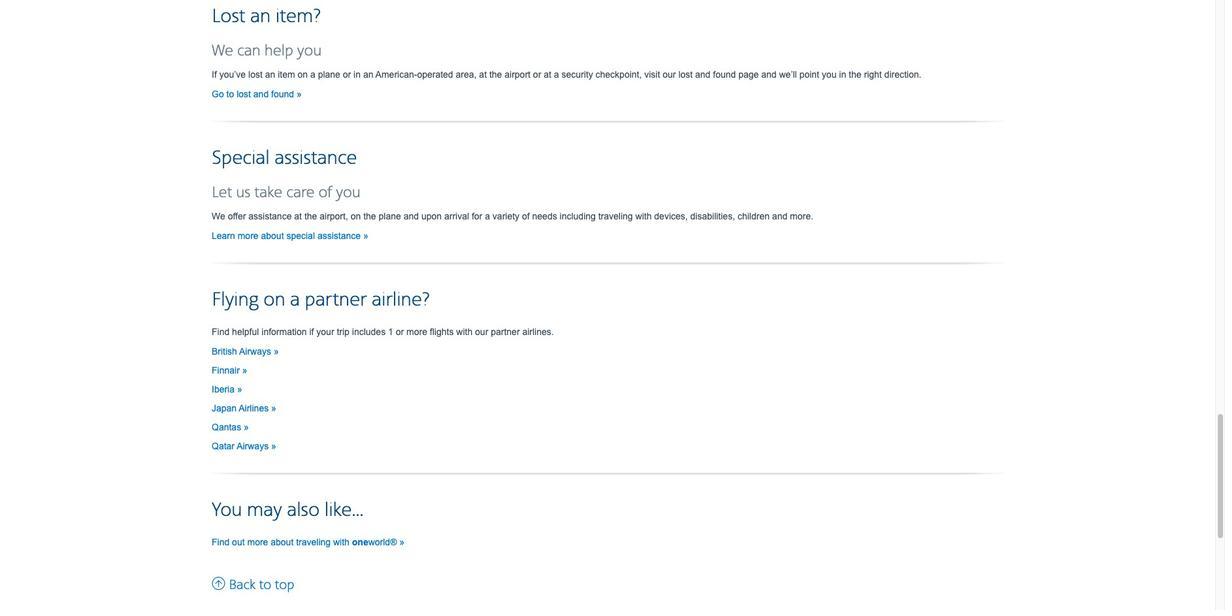 Task type: describe. For each thing, give the bounding box(es) containing it.
1 vertical spatial our
[[475, 327, 489, 337]]

your
[[317, 327, 334, 337]]

us
[[236, 184, 251, 202]]

japan
[[212, 403, 237, 414]]

0 horizontal spatial with
[[333, 537, 350, 548]]

lost
[[212, 4, 245, 29]]

1 vertical spatial more
[[407, 327, 428, 337]]

qatar
[[212, 441, 235, 452]]

qantas link
[[212, 422, 249, 433]]

and left we'll
[[762, 69, 777, 80]]

find out more about traveling with one world®
[[212, 537, 400, 548]]

iberia
[[212, 384, 237, 395]]

japan airlines link
[[212, 403, 276, 414]]

we offer assistance at the airport, on the plane and upon arrival for a variety of needs including traveling with devices, disabilities, children and more.
[[212, 211, 814, 221]]

airline?
[[372, 288, 430, 312]]

2 horizontal spatial or
[[533, 69, 542, 80]]

and left page
[[696, 69, 711, 80]]

2 in from the left
[[840, 69, 847, 80]]

0 vertical spatial more
[[238, 231, 259, 241]]

airport,
[[320, 211, 348, 221]]

flights
[[430, 327, 454, 337]]

a left the security
[[554, 69, 559, 80]]

qatar airways
[[212, 441, 271, 452]]

a up information
[[290, 288, 300, 312]]

needs
[[533, 211, 557, 221]]

airways for qatar
[[237, 441, 269, 452]]

you've
[[219, 69, 246, 80]]

let us take care of you
[[212, 184, 361, 202]]

find for find out more about traveling with one world®
[[212, 537, 230, 548]]

1 vertical spatial plane
[[379, 211, 401, 221]]

may
[[247, 499, 282, 523]]

0 horizontal spatial at
[[294, 211, 302, 221]]

a right item
[[311, 69, 316, 80]]

lost right visit
[[679, 69, 693, 80]]

go to lost and found
[[212, 89, 297, 99]]

british airways link
[[212, 346, 279, 357]]

1 in from the left
[[354, 69, 361, 80]]

and left upon
[[404, 211, 419, 221]]

0 vertical spatial assistance
[[275, 146, 357, 170]]

upon
[[422, 211, 442, 221]]

more.
[[790, 211, 814, 221]]

like...
[[325, 499, 364, 523]]

arrival
[[445, 211, 469, 221]]

direction.
[[885, 69, 922, 80]]

iberia link
[[212, 384, 242, 395]]

devices,
[[655, 211, 688, 221]]

flying
[[212, 288, 259, 312]]

1 horizontal spatial partner
[[491, 327, 520, 337]]

flying on a partner airline?
[[212, 288, 430, 312]]

1 horizontal spatial at
[[479, 69, 487, 80]]

1 vertical spatial you
[[822, 69, 837, 80]]

circle up image
[[212, 575, 226, 592]]

visit
[[645, 69, 661, 80]]

operated
[[417, 69, 453, 80]]

one
[[352, 537, 369, 548]]

british
[[212, 346, 237, 357]]

a right for
[[485, 211, 490, 221]]

1 horizontal spatial found
[[713, 69, 736, 80]]

offer
[[228, 211, 246, 221]]

variety
[[493, 211, 520, 221]]

information
[[262, 327, 307, 337]]

0 horizontal spatial plane
[[318, 69, 341, 80]]

can
[[237, 42, 261, 61]]

lost an item?
[[212, 4, 321, 29]]

item?
[[276, 4, 321, 29]]

1 horizontal spatial you
[[336, 184, 361, 202]]

back to top link
[[212, 575, 295, 594]]

british airways
[[212, 346, 274, 357]]

0 vertical spatial about
[[261, 231, 284, 241]]

lost for if you've lost an item on a plane or in an american-operated area, at the airport or at a security checkpoint, visit our lost and found page and we'll point you in the right direction.
[[248, 69, 263, 80]]

find for find helpful information if your trip includes 1 or more flights with our partner airlines.
[[212, 327, 230, 337]]

you may also like...
[[212, 499, 364, 523]]

also
[[287, 499, 320, 523]]

and down we can help you
[[254, 89, 269, 99]]

item
[[278, 69, 295, 80]]

including
[[560, 211, 596, 221]]

an left item
[[265, 69, 275, 80]]

to for back
[[259, 577, 271, 594]]

0 vertical spatial partner
[[305, 288, 367, 312]]

let
[[212, 184, 232, 202]]

japan airlines
[[212, 403, 271, 414]]

airlines
[[239, 403, 269, 414]]

area,
[[456, 69, 477, 80]]

includes
[[352, 327, 386, 337]]

or for with
[[396, 327, 404, 337]]

0 vertical spatial our
[[663, 69, 676, 80]]

an right lost
[[250, 4, 271, 29]]

right
[[865, 69, 882, 80]]

to for go
[[227, 89, 234, 99]]

take
[[254, 184, 283, 202]]

the up special
[[305, 211, 317, 221]]

we can help you
[[212, 42, 322, 61]]

main content containing lost an item?
[[212, 0, 1004, 594]]

0 vertical spatial of
[[319, 184, 332, 202]]

2 horizontal spatial at
[[544, 69, 552, 80]]

helpful
[[232, 327, 259, 337]]

find helpful information if your trip includes 1 or more flights with our partner airlines.
[[212, 327, 554, 337]]

we for we offer assistance at the airport, on the plane and upon arrival for a variety of needs including traveling with devices, disabilities, children and more.
[[212, 211, 225, 221]]



Task type: locate. For each thing, give the bounding box(es) containing it.
found down item
[[271, 89, 294, 99]]

qatar airways link
[[212, 441, 276, 452]]

learn more about special assistance link
[[212, 231, 369, 241]]

in
[[354, 69, 361, 80], [840, 69, 847, 80]]

assistance down take
[[249, 211, 292, 221]]

with left one
[[333, 537, 350, 548]]

partner up trip
[[305, 288, 367, 312]]

plane right item
[[318, 69, 341, 80]]

our right visit
[[663, 69, 676, 80]]

the left airport
[[490, 69, 502, 80]]

airways down qantas link
[[237, 441, 269, 452]]

0 vertical spatial plane
[[318, 69, 341, 80]]

2 vertical spatial more
[[247, 537, 268, 548]]

you
[[212, 499, 242, 523]]

children
[[738, 211, 770, 221]]

you
[[297, 42, 322, 61], [822, 69, 837, 80], [336, 184, 361, 202]]

or left american- on the top
[[343, 69, 351, 80]]

0 horizontal spatial found
[[271, 89, 294, 99]]

0 horizontal spatial partner
[[305, 288, 367, 312]]

airlines.
[[523, 327, 554, 337]]

1 horizontal spatial or
[[396, 327, 404, 337]]

1 horizontal spatial of
[[522, 211, 530, 221]]

found left page
[[713, 69, 736, 80]]

on right "airport," in the top left of the page
[[351, 211, 361, 221]]

2 we from the top
[[212, 211, 225, 221]]

2 vertical spatial with
[[333, 537, 350, 548]]

qantas
[[212, 422, 244, 433]]

0 vertical spatial to
[[227, 89, 234, 99]]

of left the needs
[[522, 211, 530, 221]]

0 vertical spatial we
[[212, 42, 233, 61]]

1 horizontal spatial plane
[[379, 211, 401, 221]]

1 vertical spatial about
[[271, 537, 294, 548]]

assistance up care at top
[[275, 146, 357, 170]]

0 vertical spatial found
[[713, 69, 736, 80]]

assistance
[[275, 146, 357, 170], [249, 211, 292, 221], [318, 231, 361, 241]]

security
[[562, 69, 593, 80]]

0 horizontal spatial or
[[343, 69, 351, 80]]

our
[[663, 69, 676, 80], [475, 327, 489, 337]]

1 vertical spatial of
[[522, 211, 530, 221]]

disabilities,
[[691, 211, 736, 221]]

1 horizontal spatial in
[[840, 69, 847, 80]]

0 horizontal spatial you
[[297, 42, 322, 61]]

0 vertical spatial airways
[[239, 346, 271, 357]]

lost
[[248, 69, 263, 80], [679, 69, 693, 80], [237, 89, 251, 99]]

more down offer
[[238, 231, 259, 241]]

finnair link
[[212, 365, 247, 376]]

0 horizontal spatial our
[[475, 327, 489, 337]]

you right help
[[297, 42, 322, 61]]

or right airport
[[533, 69, 542, 80]]

0 vertical spatial traveling
[[599, 211, 633, 221]]

point
[[800, 69, 820, 80]]

in left right
[[840, 69, 847, 80]]

about
[[261, 231, 284, 241], [271, 537, 294, 548]]

1 find from the top
[[212, 327, 230, 337]]

1 vertical spatial on
[[351, 211, 361, 221]]

if
[[212, 69, 217, 80]]

1 horizontal spatial on
[[298, 69, 308, 80]]

learn
[[212, 231, 235, 241]]

go to lost and found link
[[212, 89, 302, 99]]

1 vertical spatial to
[[259, 577, 271, 594]]

traveling right including
[[599, 211, 633, 221]]

of
[[319, 184, 332, 202], [522, 211, 530, 221]]

airways down helpful
[[239, 346, 271, 357]]

in left american- on the top
[[354, 69, 361, 80]]

partner left airlines.
[[491, 327, 520, 337]]

you right point
[[822, 69, 837, 80]]

traveling
[[599, 211, 633, 221], [296, 537, 331, 548]]

our right the flights
[[475, 327, 489, 337]]

with
[[636, 211, 652, 221], [457, 327, 473, 337], [333, 537, 350, 548]]

with right the flights
[[457, 327, 473, 337]]

or right the 1
[[396, 327, 404, 337]]

for
[[472, 211, 483, 221]]

0 vertical spatial with
[[636, 211, 652, 221]]

1 vertical spatial found
[[271, 89, 294, 99]]

a
[[311, 69, 316, 80], [554, 69, 559, 80], [485, 211, 490, 221], [290, 288, 300, 312]]

plane left upon
[[379, 211, 401, 221]]

2 horizontal spatial on
[[351, 211, 361, 221]]

an left american- on the top
[[363, 69, 374, 80]]

traveling down also
[[296, 537, 331, 548]]

airways for british
[[239, 346, 271, 357]]

at up special
[[294, 211, 302, 221]]

plane
[[318, 69, 341, 80], [379, 211, 401, 221]]

2 horizontal spatial you
[[822, 69, 837, 80]]

1 vertical spatial airways
[[237, 441, 269, 452]]

on right item
[[298, 69, 308, 80]]

lost down you've
[[237, 89, 251, 99]]

airport
[[505, 69, 531, 80]]

we'll
[[780, 69, 797, 80]]

at
[[479, 69, 487, 80], [544, 69, 552, 80], [294, 211, 302, 221]]

find up british
[[212, 327, 230, 337]]

find left out
[[212, 537, 230, 548]]

about left special
[[261, 231, 284, 241]]

and
[[696, 69, 711, 80], [762, 69, 777, 80], [254, 89, 269, 99], [404, 211, 419, 221], [773, 211, 788, 221]]

if
[[309, 327, 314, 337]]

learn more about special assistance
[[212, 231, 363, 241]]

on up information
[[264, 288, 285, 312]]

about down you may also like...
[[271, 537, 294, 548]]

1 horizontal spatial to
[[259, 577, 271, 594]]

we for we can help you
[[212, 42, 233, 61]]

main content
[[212, 0, 1004, 594]]

2 vertical spatial you
[[336, 184, 361, 202]]

lost for go to lost and found
[[237, 89, 251, 99]]

1 horizontal spatial our
[[663, 69, 676, 80]]

back
[[229, 577, 256, 594]]

to left the "top"
[[259, 577, 271, 594]]

airways
[[239, 346, 271, 357], [237, 441, 269, 452]]

2 vertical spatial assistance
[[318, 231, 361, 241]]

care
[[286, 184, 315, 202]]

more left the flights
[[407, 327, 428, 337]]

we left offer
[[212, 211, 225, 221]]

an
[[250, 4, 271, 29], [265, 69, 275, 80], [363, 69, 374, 80]]

top
[[275, 577, 295, 594]]

0 horizontal spatial in
[[354, 69, 361, 80]]

1 vertical spatial with
[[457, 327, 473, 337]]

or
[[343, 69, 351, 80], [533, 69, 542, 80], [396, 327, 404, 337]]

page
[[739, 69, 759, 80]]

at right area,
[[479, 69, 487, 80]]

finnair
[[212, 365, 242, 376]]

lost up go to lost and found
[[248, 69, 263, 80]]

0 vertical spatial you
[[297, 42, 322, 61]]

if you've lost an item on a plane or in an american-operated area, at the airport or at a security checkpoint, visit our lost and found page and we'll point you in the right direction.
[[212, 69, 922, 80]]

special assistance
[[212, 146, 357, 170]]

partner
[[305, 288, 367, 312], [491, 327, 520, 337]]

0 horizontal spatial traveling
[[296, 537, 331, 548]]

the
[[490, 69, 502, 80], [849, 69, 862, 80], [305, 211, 317, 221], [364, 211, 376, 221]]

to right go
[[227, 89, 234, 99]]

at left the security
[[544, 69, 552, 80]]

back to top
[[226, 577, 295, 594]]

1 vertical spatial we
[[212, 211, 225, 221]]

of up "airport," in the top left of the page
[[319, 184, 332, 202]]

0 horizontal spatial to
[[227, 89, 234, 99]]

trip
[[337, 327, 350, 337]]

world®
[[369, 537, 397, 548]]

assistance down "airport," in the top left of the page
[[318, 231, 361, 241]]

out
[[232, 537, 245, 548]]

found
[[713, 69, 736, 80], [271, 89, 294, 99]]

2 horizontal spatial with
[[636, 211, 652, 221]]

0 vertical spatial find
[[212, 327, 230, 337]]

american-
[[376, 69, 417, 80]]

checkpoint,
[[596, 69, 642, 80]]

and left more.
[[773, 211, 788, 221]]

the left right
[[849, 69, 862, 80]]

0 vertical spatial on
[[298, 69, 308, 80]]

1 vertical spatial find
[[212, 537, 230, 548]]

help
[[265, 42, 293, 61]]

we up if
[[212, 42, 233, 61]]

the right "airport," in the top left of the page
[[364, 211, 376, 221]]

1 horizontal spatial traveling
[[599, 211, 633, 221]]

1 vertical spatial traveling
[[296, 537, 331, 548]]

2 vertical spatial on
[[264, 288, 285, 312]]

0 horizontal spatial on
[[264, 288, 285, 312]]

on
[[298, 69, 308, 80], [351, 211, 361, 221], [264, 288, 285, 312]]

to
[[227, 89, 234, 99], [259, 577, 271, 594]]

with left devices,
[[636, 211, 652, 221]]

special
[[287, 231, 315, 241]]

find
[[212, 327, 230, 337], [212, 537, 230, 548]]

1 horizontal spatial with
[[457, 327, 473, 337]]

1 we from the top
[[212, 42, 233, 61]]

or for american-
[[343, 69, 351, 80]]

2 find from the top
[[212, 537, 230, 548]]

1 vertical spatial partner
[[491, 327, 520, 337]]

special
[[212, 146, 270, 170]]

1 vertical spatial assistance
[[249, 211, 292, 221]]

0 horizontal spatial of
[[319, 184, 332, 202]]

1
[[388, 327, 393, 337]]

we
[[212, 42, 233, 61], [212, 211, 225, 221]]

more right out
[[247, 537, 268, 548]]

you up "airport," in the top left of the page
[[336, 184, 361, 202]]

go
[[212, 89, 224, 99]]



Task type: vqa. For each thing, say whether or not it's contained in the screenshot.
Lost
yes



